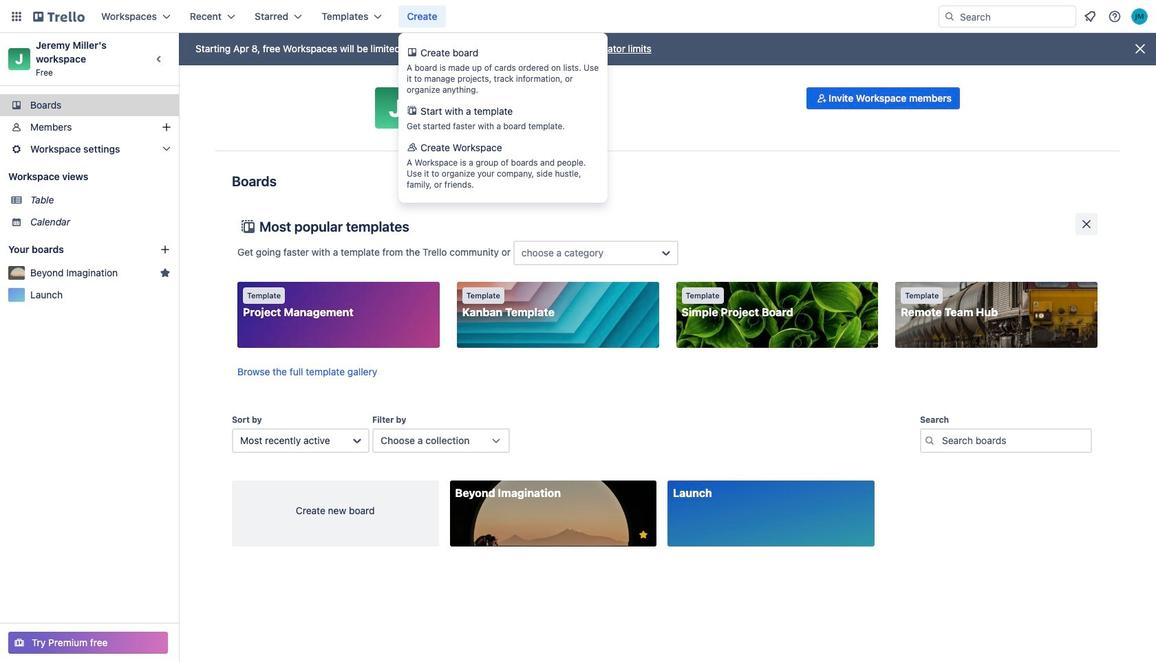 Task type: vqa. For each thing, say whether or not it's contained in the screenshot.
Board image
no



Task type: describe. For each thing, give the bounding box(es) containing it.
back to home image
[[33, 6, 85, 28]]

primary element
[[0, 0, 1157, 33]]

your boards with 2 items element
[[8, 242, 139, 258]]

click to unstar this board. it will be removed from your starred list. image
[[638, 529, 650, 542]]

open information menu image
[[1108, 10, 1122, 23]]

0 notifications image
[[1082, 8, 1099, 25]]

sm image
[[815, 92, 829, 105]]

add board image
[[160, 244, 171, 255]]

Search field
[[956, 6, 1076, 27]]

search image
[[945, 11, 956, 22]]



Task type: locate. For each thing, give the bounding box(es) containing it.
Search boards text field
[[920, 429, 1093, 454]]

jeremy miller (jeremymiller198) image
[[1132, 8, 1148, 25]]

starred icon image
[[160, 268, 171, 279]]

workspace navigation collapse icon image
[[150, 50, 169, 69]]



